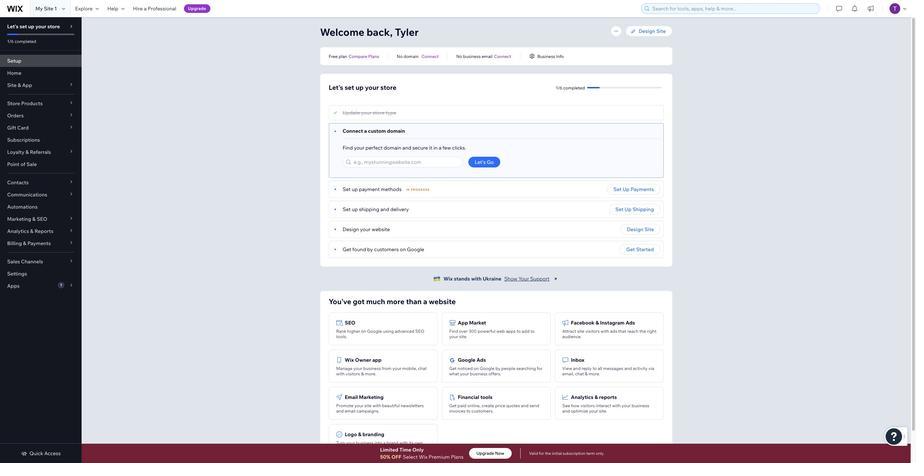 Task type: describe. For each thing, give the bounding box(es) containing it.
all
[[598, 366, 602, 371]]

1 vertical spatial for
[[539, 451, 544, 456]]

store products button
[[0, 97, 82, 110]]

got
[[353, 297, 365, 306]]

get started button
[[620, 244, 661, 255]]

subscriptions link
[[0, 134, 82, 146]]

design site button
[[621, 224, 661, 235]]

2 horizontal spatial connect
[[494, 54, 511, 59]]

Search for tools, apps, help & more... field
[[650, 4, 818, 14]]

1 vertical spatial let's set up your store
[[329, 83, 397, 92]]

1 horizontal spatial let's
[[329, 83, 343, 92]]

free plan compare plans
[[329, 54, 379, 59]]

google up noticed
[[458, 357, 476, 363]]

with right stands
[[471, 276, 482, 282]]

email,
[[563, 371, 574, 377]]

ukraine
[[483, 276, 502, 282]]

a right hire
[[144, 5, 147, 12]]

analytics & reports
[[7, 228, 53, 234]]

secure
[[413, 145, 428, 151]]

progress
[[411, 188, 430, 192]]

web
[[497, 329, 505, 334]]

& for site & app
[[18, 82, 21, 88]]

1 vertical spatial 1/6 completed
[[556, 85, 585, 90]]

0 horizontal spatial website
[[372, 226, 390, 233]]

and inside promote your site with beautiful newsletters and email campaigns.
[[336, 408, 344, 414]]

and inside get paid online, create price quotes and send invoices to customers.
[[521, 403, 529, 408]]

wix inside limited time only 50% off select wix premium plans
[[419, 454, 428, 460]]

site inside attract site visitors with ads that reach the right audience.
[[577, 329, 585, 334]]

perfect
[[366, 145, 383, 151]]

and down inbox at the bottom right of the page
[[573, 366, 581, 371]]

online,
[[468, 403, 481, 408]]

a right in
[[439, 145, 442, 151]]

send
[[530, 403, 540, 408]]

your left perfect
[[354, 145, 365, 151]]

find for find over 300 powerful web apps to add to your site.
[[449, 329, 458, 334]]

1 inside sidebar element
[[60, 283, 62, 287]]

up left payment
[[352, 186, 358, 193]]

explore
[[75, 5, 93, 12]]

to inside 'view and reply to all messages and activity via email, chat & more.'
[[593, 366, 597, 371]]

how
[[571, 403, 580, 408]]

1 vertical spatial marketing
[[359, 394, 384, 401]]

a right than
[[423, 297, 427, 306]]

audience.
[[563, 334, 582, 339]]

hire a professional link
[[129, 0, 181, 17]]

set inside sidebar element
[[20, 23, 27, 30]]

with inside see how visitors interact with your business and optimize your site.
[[613, 403, 621, 408]]

1 horizontal spatial on
[[400, 246, 406, 253]]

your up the update your store type
[[365, 83, 379, 92]]

tools
[[481, 394, 493, 401]]

your right from
[[393, 366, 402, 371]]

store products
[[7, 100, 43, 107]]

your down owner
[[354, 366, 363, 371]]

business info button
[[529, 53, 564, 59]]

tools.
[[336, 334, 347, 339]]

professional
[[148, 5, 176, 12]]

wix owner app
[[345, 357, 382, 363]]

site & app
[[7, 82, 32, 88]]

domain for perfect
[[384, 145, 401, 151]]

orders button
[[0, 110, 82, 122]]

to right add
[[531, 329, 535, 334]]

automations link
[[0, 201, 82, 213]]

sales channels
[[7, 258, 43, 265]]

0 horizontal spatial connect
[[343, 128, 363, 134]]

for inside "get noticed on google by people searching for what your business offers."
[[537, 366, 543, 371]]

let's go button
[[468, 157, 501, 168]]

upgrade now
[[477, 451, 505, 456]]

your inside turn your business into a brand with its own stunning logo and style.
[[346, 440, 355, 446]]

hire a professional
[[133, 5, 176, 12]]

rank higher on google using advanced seo tools.
[[336, 329, 424, 339]]

wix stands with ukraine show your support
[[444, 276, 550, 282]]

and left activity
[[625, 366, 632, 371]]

0 horizontal spatial 1
[[54, 5, 57, 12]]

up left shipping
[[352, 206, 358, 213]]

manage your business from your mobile, chat with visitors & more.
[[336, 366, 427, 377]]

google right customers
[[407, 246, 424, 253]]

brand
[[387, 440, 399, 446]]

1/6 completed inside sidebar element
[[7, 39, 36, 44]]

customers
[[374, 246, 399, 253]]

more. inside manage your business from your mobile, chat with visitors & more.
[[365, 371, 376, 377]]

& for analytics & reports
[[595, 394, 598, 401]]

sale
[[26, 161, 37, 168]]

billing
[[7, 240, 22, 247]]

site. for market
[[459, 334, 468, 339]]

sidebar element
[[0, 17, 82, 463]]

e.g., mystunningwebsite.com field
[[352, 157, 460, 167]]

contacts button
[[0, 176, 82, 189]]

stands
[[454, 276, 470, 282]]

to left add
[[517, 329, 521, 334]]

analytics for analytics & reports
[[7, 228, 29, 234]]

time
[[400, 447, 411, 453]]

setup link
[[0, 55, 82, 67]]

design inside button
[[627, 226, 644, 233]]

get for get started
[[627, 246, 635, 253]]

let's go
[[475, 159, 494, 165]]

turn your business into a brand with its own stunning logo and style.
[[336, 440, 423, 451]]

it
[[429, 145, 432, 151]]

your right interact
[[622, 403, 631, 408]]

clicks.
[[452, 145, 466, 151]]

in
[[406, 188, 410, 192]]

set for set up shipping
[[616, 206, 624, 213]]

gift card button
[[0, 122, 82, 134]]

style.
[[373, 446, 384, 451]]

1/6 inside sidebar element
[[7, 39, 14, 44]]

right
[[647, 329, 657, 334]]

set for set up payments
[[614, 186, 622, 193]]

in progress
[[406, 188, 430, 192]]

the inside attract site visitors with ads that reach the right audience.
[[640, 329, 646, 334]]

referrals
[[30, 149, 51, 155]]

with inside manage your business from your mobile, chat with visitors & more.
[[336, 371, 345, 377]]

1 vertical spatial completed
[[564, 85, 585, 90]]

show your support button
[[504, 276, 550, 282]]

analytics & reports
[[571, 394, 617, 401]]

setup
[[7, 58, 21, 64]]

site inside popup button
[[7, 82, 17, 88]]

loyalty & referrals
[[7, 149, 51, 155]]

promote your site with beautiful newsletters and email campaigns.
[[336, 403, 424, 414]]

from
[[382, 366, 392, 371]]

your inside sidebar element
[[35, 23, 46, 30]]

limited
[[380, 447, 398, 453]]

instagram
[[600, 320, 625, 326]]

seo inside dropdown button
[[37, 216, 47, 222]]

see
[[563, 403, 570, 408]]

payments for billing & payments
[[27, 240, 51, 247]]

0 vertical spatial domain
[[404, 54, 419, 59]]

design your website
[[343, 226, 390, 233]]

0 vertical spatial email
[[482, 54, 493, 59]]

get for get found by customers on google
[[343, 246, 351, 253]]

your down shipping
[[360, 226, 371, 233]]

logo
[[345, 431, 357, 438]]

orders
[[7, 112, 24, 119]]

up for shipping
[[625, 206, 632, 213]]

communications
[[7, 192, 47, 198]]

its
[[409, 440, 414, 446]]

reach
[[628, 329, 639, 334]]

up up update
[[356, 83, 364, 92]]

seo inside rank higher on google using advanced seo tools.
[[415, 329, 424, 334]]

site inside button
[[645, 226, 654, 233]]

more. inside 'view and reply to all messages and activity via email, chat & more.'
[[589, 371, 600, 377]]

0 horizontal spatial the
[[545, 451, 551, 456]]

your right update
[[361, 110, 372, 116]]

1 vertical spatial store
[[381, 83, 397, 92]]

loyalty & referrals button
[[0, 146, 82, 158]]

over
[[459, 329, 468, 334]]

free
[[329, 54, 338, 59]]

your inside "get noticed on google by people searching for what your business offers."
[[460, 371, 469, 377]]

shipping
[[359, 206, 379, 213]]

update
[[343, 110, 360, 116]]

design site inside design site link
[[639, 28, 666, 34]]

reports
[[599, 394, 617, 401]]

store inside sidebar element
[[47, 23, 60, 30]]

contacts
[[7, 179, 29, 186]]

your down analytics & reports
[[589, 408, 598, 414]]

branding
[[363, 431, 385, 438]]

promote
[[336, 403, 354, 408]]

support
[[530, 276, 550, 282]]

beautiful
[[382, 403, 400, 408]]

connect link for no domain connect
[[422, 53, 439, 59]]

and inside see how visitors interact with your business and optimize your site.
[[563, 408, 570, 414]]

1 horizontal spatial 1/6
[[556, 85, 563, 90]]



Task type: locate. For each thing, give the bounding box(es) containing it.
messages
[[603, 366, 624, 371]]

upgrade left now
[[477, 451, 494, 456]]

card
[[17, 125, 29, 131]]

1/6
[[7, 39, 14, 44], [556, 85, 563, 90]]

higher
[[347, 329, 360, 334]]

wix down only
[[419, 454, 428, 460]]

1 vertical spatial site
[[364, 403, 372, 408]]

2 vertical spatial let's
[[475, 159, 486, 165]]

payments for set up payments
[[631, 186, 654, 193]]

off
[[392, 454, 402, 460]]

2 connect link from the left
[[494, 53, 511, 59]]

google inside "get noticed on google by people searching for what your business offers."
[[480, 366, 495, 371]]

2 vertical spatial domain
[[384, 145, 401, 151]]

visitors for analytics
[[581, 403, 595, 408]]

store down my site 1
[[47, 23, 60, 30]]

1 vertical spatial ads
[[477, 357, 486, 363]]

site. down reports
[[599, 408, 607, 414]]

google left using
[[367, 329, 382, 334]]

to left all
[[593, 366, 597, 371]]

marketing up promote your site with beautiful newsletters and email campaigns.
[[359, 394, 384, 401]]

newsletters
[[401, 403, 424, 408]]

2 vertical spatial on
[[474, 366, 479, 371]]

let's set up your store up the update your store type
[[329, 83, 397, 92]]

that
[[619, 329, 627, 334]]

chat inside manage your business from your mobile, chat with visitors & more.
[[418, 366, 427, 371]]

google inside rank higher on google using advanced seo tools.
[[367, 329, 382, 334]]

2 more. from the left
[[589, 371, 600, 377]]

1 horizontal spatial by
[[496, 366, 501, 371]]

1 no from the left
[[397, 54, 403, 59]]

get inside "get noticed on google by people searching for what your business offers."
[[449, 366, 457, 371]]

get found by customers on google
[[343, 246, 424, 253]]

1 vertical spatial up
[[625, 206, 632, 213]]

0 vertical spatial wix
[[444, 276, 453, 282]]

analytics & reports button
[[0, 225, 82, 237]]

on for seo
[[361, 329, 366, 334]]

set for set up shipping and delivery
[[343, 206, 351, 213]]

0 horizontal spatial analytics
[[7, 228, 29, 234]]

market
[[469, 320, 486, 326]]

1 horizontal spatial app
[[458, 320, 468, 326]]

marketing inside dropdown button
[[7, 216, 31, 222]]

50%
[[380, 454, 391, 460]]

access
[[44, 450, 61, 457]]

2 horizontal spatial let's
[[475, 159, 486, 165]]

set up payments
[[614, 186, 654, 193]]

0 horizontal spatial payments
[[27, 240, 51, 247]]

& for billing & payments
[[23, 240, 26, 247]]

1 horizontal spatial no
[[457, 54, 462, 59]]

get left found
[[343, 246, 351, 253]]

your inside find over 300 powerful web apps to add to your site.
[[449, 334, 458, 339]]

design site inside button
[[627, 226, 654, 233]]

business inside see how visitors interact with your business and optimize your site.
[[632, 403, 650, 408]]

owner
[[355, 357, 371, 363]]

site & app button
[[0, 79, 82, 91]]

& inside analytics & reports dropdown button
[[30, 228, 33, 234]]

1 vertical spatial set
[[345, 83, 354, 92]]

1 horizontal spatial seo
[[345, 320, 356, 326]]

let's up update
[[329, 83, 343, 92]]

let's up setup at the left of the page
[[7, 23, 18, 30]]

0 horizontal spatial app
[[22, 82, 32, 88]]

invoices
[[449, 408, 466, 414]]

up up setup link
[[28, 23, 34, 30]]

by right found
[[367, 246, 373, 253]]

let's left go
[[475, 159, 486, 165]]

and left the send
[[521, 403, 529, 408]]

up up set up shipping button
[[623, 186, 630, 193]]

domain down tyler
[[404, 54, 419, 59]]

limited time only 50% off select wix premium plans
[[380, 447, 464, 460]]

no for no domain connect
[[397, 54, 403, 59]]

home link
[[0, 67, 82, 79]]

site. left 300
[[459, 334, 468, 339]]

& for logo & branding
[[358, 431, 362, 438]]

powerful
[[478, 329, 496, 334]]

1 vertical spatial domain
[[387, 128, 405, 134]]

0 vertical spatial let's
[[7, 23, 18, 30]]

1 horizontal spatial completed
[[564, 85, 585, 90]]

1 vertical spatial analytics
[[571, 394, 594, 401]]

email inside promote your site with beautiful newsletters and email campaigns.
[[345, 408, 356, 414]]

& right facebook
[[596, 320, 599, 326]]

products
[[21, 100, 43, 107]]

analytics up how
[[571, 394, 594, 401]]

& for loyalty & referrals
[[25, 149, 29, 155]]

let's set up your store inside sidebar element
[[7, 23, 60, 30]]

ads up "get noticed on google by people searching for what your business offers."
[[477, 357, 486, 363]]

2 vertical spatial wix
[[419, 454, 428, 460]]

chat right mobile,
[[418, 366, 427, 371]]

wix for wix owner app
[[345, 357, 354, 363]]

a left "custom"
[[364, 128, 367, 134]]

1 vertical spatial 1
[[60, 283, 62, 287]]

0 horizontal spatial wix
[[345, 357, 354, 363]]

domain up find your perfect domain and secure it in a few clicks.
[[387, 128, 405, 134]]

marketing down automations
[[7, 216, 31, 222]]

a right into
[[383, 440, 386, 446]]

get left started
[[627, 246, 635, 253]]

0 vertical spatial let's set up your store
[[7, 23, 60, 30]]

analytics up billing
[[7, 228, 29, 234]]

find left over in the right bottom of the page
[[449, 329, 458, 334]]

upgrade
[[188, 6, 206, 11], [477, 451, 494, 456]]

0 vertical spatial payments
[[631, 186, 654, 193]]

hire
[[133, 5, 143, 12]]

and right logo
[[365, 446, 372, 451]]

into
[[375, 440, 382, 446]]

2 vertical spatial store
[[373, 110, 385, 116]]

0 horizontal spatial site.
[[459, 334, 468, 339]]

2 horizontal spatial seo
[[415, 329, 424, 334]]

0 vertical spatial upgrade
[[188, 6, 206, 11]]

facebook
[[571, 320, 595, 326]]

visitors inside see how visitors interact with your business and optimize your site.
[[581, 403, 595, 408]]

1 vertical spatial site.
[[599, 408, 607, 414]]

valid for the initial subscription term only.
[[529, 451, 605, 456]]

site inside promote your site with beautiful newsletters and email campaigns.
[[364, 403, 372, 408]]

2 vertical spatial seo
[[415, 329, 424, 334]]

1 horizontal spatial ads
[[626, 320, 635, 326]]

0 vertical spatial by
[[367, 246, 373, 253]]

domain for custom
[[387, 128, 405, 134]]

0 vertical spatial marketing
[[7, 216, 31, 222]]

let's inside let's go button
[[475, 159, 486, 165]]

activity
[[633, 366, 648, 371]]

more. left messages
[[589, 371, 600, 377]]

inbox
[[571, 357, 585, 363]]

optimize
[[571, 408, 588, 414]]

0 horizontal spatial ads
[[477, 357, 486, 363]]

0 horizontal spatial chat
[[418, 366, 427, 371]]

set up payments button
[[607, 184, 661, 195]]

& for facebook & instagram ads
[[596, 320, 599, 326]]

0 vertical spatial store
[[47, 23, 60, 30]]

chat inside 'view and reply to all messages and activity via email, chat & more.'
[[575, 371, 584, 377]]

0 horizontal spatial let's set up your store
[[7, 23, 60, 30]]

0 vertical spatial ads
[[626, 320, 635, 326]]

1/6 completed up setup at the left of the page
[[7, 39, 36, 44]]

get
[[343, 246, 351, 253], [627, 246, 635, 253], [449, 366, 457, 371], [449, 403, 457, 408]]

find for find your perfect domain and secure it in a few clicks.
[[343, 145, 353, 151]]

let's
[[7, 23, 18, 30], [329, 83, 343, 92], [475, 159, 486, 165]]

with inside promote your site with beautiful newsletters and email campaigns.
[[373, 403, 381, 408]]

1 vertical spatial website
[[429, 297, 456, 306]]

more
[[387, 297, 405, 306]]

find inside find over 300 powerful web apps to add to your site.
[[449, 329, 458, 334]]

by left people
[[496, 366, 501, 371]]

welcome
[[320, 26, 365, 38]]

to inside get paid online, create price quotes and send invoices to customers.
[[467, 408, 471, 414]]

email
[[482, 54, 493, 59], [345, 408, 356, 414]]

show
[[504, 276, 518, 282]]

app inside popup button
[[22, 82, 32, 88]]

subscription
[[563, 451, 586, 456]]

payments inside button
[[631, 186, 654, 193]]

& down home
[[18, 82, 21, 88]]

find left perfect
[[343, 145, 353, 151]]

no for no business email connect
[[457, 54, 462, 59]]

1 horizontal spatial 1/6 completed
[[556, 85, 585, 90]]

subscriptions
[[7, 137, 40, 143]]

2 horizontal spatial on
[[474, 366, 479, 371]]

stunning
[[336, 446, 354, 451]]

1 vertical spatial payments
[[27, 240, 51, 247]]

& up "analytics & reports"
[[32, 216, 36, 222]]

on right higher
[[361, 329, 366, 334]]

1 vertical spatial email
[[345, 408, 356, 414]]

0 vertical spatial find
[[343, 145, 353, 151]]

0 vertical spatial app
[[22, 82, 32, 88]]

wix left stands
[[444, 276, 453, 282]]

manage
[[336, 366, 353, 371]]

& left the reports
[[30, 228, 33, 234]]

& inside manage your business from your mobile, chat with visitors & more.
[[361, 371, 364, 377]]

create
[[482, 403, 494, 408]]

get paid online, create price quotes and send invoices to customers.
[[449, 403, 540, 414]]

ads up reach
[[626, 320, 635, 326]]

site. inside see how visitors interact with your business and optimize your site.
[[599, 408, 607, 414]]

your left over in the right bottom of the page
[[449, 334, 458, 339]]

& inside site & app popup button
[[18, 82, 21, 88]]

get left the paid
[[449, 403, 457, 408]]

in
[[434, 145, 438, 151]]

your down the logo
[[346, 440, 355, 446]]

by inside "get noticed on google by people searching for what your business offers."
[[496, 366, 501, 371]]

1 horizontal spatial site
[[577, 329, 585, 334]]

1 horizontal spatial chat
[[575, 371, 584, 377]]

up left shipping
[[625, 206, 632, 213]]

on inside rank higher on google using advanced seo tools.
[[361, 329, 366, 334]]

1/6 up setup at the left of the page
[[7, 39, 14, 44]]

visitors inside attract site visitors with ads that reach the right audience.
[[586, 329, 600, 334]]

upgrade right professional
[[188, 6, 206, 11]]

let's set up your store
[[7, 23, 60, 30], [329, 83, 397, 92]]

financial tools
[[458, 394, 493, 401]]

& down owner
[[361, 371, 364, 377]]

business inside turn your business into a brand with its own stunning logo and style.
[[356, 440, 374, 446]]

a inside turn your business into a brand with its own stunning logo and style.
[[383, 440, 386, 446]]

1 vertical spatial app
[[458, 320, 468, 326]]

1 more. from the left
[[365, 371, 376, 377]]

business inside "get noticed on google by people searching for what your business offers."
[[470, 371, 488, 377]]

with inside turn your business into a brand with its own stunning logo and style.
[[400, 440, 408, 446]]

get inside button
[[627, 246, 635, 253]]

with up time
[[400, 440, 408, 446]]

type
[[386, 110, 397, 116]]

more. down app
[[365, 371, 376, 377]]

up inside sidebar element
[[28, 23, 34, 30]]

upgrade for upgrade
[[188, 6, 206, 11]]

0 vertical spatial up
[[623, 186, 630, 193]]

1 vertical spatial wix
[[345, 357, 354, 363]]

1 vertical spatial upgrade
[[477, 451, 494, 456]]

settings
[[7, 271, 27, 277]]

& inside 'view and reply to all messages and activity via email, chat & more.'
[[585, 371, 588, 377]]

2 no from the left
[[457, 54, 462, 59]]

1 connect link from the left
[[422, 53, 439, 59]]

back,
[[367, 26, 393, 38]]

2 vertical spatial visitors
[[581, 403, 595, 408]]

0 vertical spatial visitors
[[586, 329, 600, 334]]

no business email connect
[[457, 54, 511, 59]]

chat right email,
[[575, 371, 584, 377]]

0 horizontal spatial no
[[397, 54, 403, 59]]

1/6 down info
[[556, 85, 563, 90]]

upgrade for upgrade now
[[477, 451, 494, 456]]

0 horizontal spatial more.
[[365, 371, 376, 377]]

find over 300 powerful web apps to add to your site.
[[449, 329, 535, 339]]

visitors down analytics & reports
[[581, 403, 595, 408]]

for
[[537, 366, 543, 371], [539, 451, 544, 456]]

0 horizontal spatial seo
[[37, 216, 47, 222]]

payments up shipping
[[631, 186, 654, 193]]

set up update
[[345, 83, 354, 92]]

view and reply to all messages and activity via email, chat & more.
[[563, 366, 654, 377]]

& for analytics & reports
[[30, 228, 33, 234]]

1 horizontal spatial site.
[[599, 408, 607, 414]]

& inside 'loyalty & referrals' popup button
[[25, 149, 29, 155]]

let's set up your store down my
[[7, 23, 60, 30]]

much
[[366, 297, 385, 306]]

store up "type" at left top
[[381, 83, 397, 92]]

plan
[[339, 54, 347, 59]]

for right valid
[[539, 451, 544, 456]]

0 vertical spatial 1
[[54, 5, 57, 12]]

set inside set up payments button
[[614, 186, 622, 193]]

let's inside sidebar element
[[7, 23, 18, 30]]

no
[[397, 54, 403, 59], [457, 54, 462, 59]]

0 horizontal spatial 1/6
[[7, 39, 14, 44]]

and left secure
[[403, 145, 411, 151]]

& inside billing & payments dropdown button
[[23, 240, 26, 247]]

with down reports
[[613, 403, 621, 408]]

wix
[[444, 276, 453, 282], [345, 357, 354, 363], [419, 454, 428, 460]]

on for google ads
[[474, 366, 479, 371]]

own
[[415, 440, 423, 446]]

analytics inside dropdown button
[[7, 228, 29, 234]]

1 vertical spatial let's
[[329, 83, 343, 92]]

& right the loyalty
[[25, 149, 29, 155]]

0 horizontal spatial by
[[367, 246, 373, 253]]

1 vertical spatial seo
[[345, 320, 356, 326]]

1 vertical spatial design site
[[627, 226, 654, 233]]

seo right advanced
[[415, 329, 424, 334]]

apps
[[7, 283, 20, 289]]

and left the "delivery"
[[381, 206, 389, 213]]

1 horizontal spatial let's set up your store
[[329, 83, 397, 92]]

payments inside dropdown button
[[27, 240, 51, 247]]

wix for wix stands with ukraine show your support
[[444, 276, 453, 282]]

business inside manage your business from your mobile, chat with visitors & more.
[[363, 366, 381, 371]]

website up get found by customers on google
[[372, 226, 390, 233]]

on inside "get noticed on google by people searching for what your business offers."
[[474, 366, 479, 371]]

set for set up payment methods
[[343, 186, 351, 193]]

set up shipping button
[[609, 204, 661, 215]]

completed down info
[[564, 85, 585, 90]]

and
[[403, 145, 411, 151], [381, 206, 389, 213], [573, 366, 581, 371], [625, 366, 632, 371], [521, 403, 529, 408], [336, 408, 344, 414], [563, 408, 570, 414], [365, 446, 372, 451]]

with inside attract site visitors with ads that reach the right audience.
[[601, 329, 609, 334]]

& left all
[[585, 371, 588, 377]]

1 horizontal spatial connect link
[[494, 53, 511, 59]]

connect link for no business email connect
[[494, 53, 511, 59]]

1/6 completed
[[7, 39, 36, 44], [556, 85, 585, 90]]

1 horizontal spatial website
[[429, 297, 456, 306]]

analytics for analytics & reports
[[571, 394, 594, 401]]

site down email marketing at the left bottom
[[364, 403, 372, 408]]

view
[[563, 366, 572, 371]]

for right searching
[[537, 366, 543, 371]]

0 vertical spatial site
[[577, 329, 585, 334]]

1 horizontal spatial plans
[[451, 454, 464, 460]]

of
[[21, 161, 25, 168]]

point of sale
[[7, 161, 37, 168]]

get inside get paid online, create price quotes and send invoices to customers.
[[449, 403, 457, 408]]

to right invoices
[[467, 408, 471, 414]]

2 horizontal spatial wix
[[444, 276, 453, 282]]

& inside marketing & seo dropdown button
[[32, 216, 36, 222]]

offers.
[[489, 371, 501, 377]]

1 horizontal spatial find
[[449, 329, 458, 334]]

1 vertical spatial plans
[[451, 454, 464, 460]]

site. for &
[[599, 408, 607, 414]]

seo up higher
[[345, 320, 356, 326]]

facebook & instagram ads
[[571, 320, 635, 326]]

visitors down facebook
[[586, 329, 600, 334]]

1 vertical spatial by
[[496, 366, 501, 371]]

business
[[538, 54, 555, 59]]

completed inside sidebar element
[[15, 39, 36, 44]]

1 horizontal spatial email
[[482, 54, 493, 59]]

get for get noticed on google by people searching for what your business offers.
[[449, 366, 457, 371]]

1 vertical spatial on
[[361, 329, 366, 334]]

0 vertical spatial analytics
[[7, 228, 29, 234]]

up for payments
[[623, 186, 630, 193]]

1 down settings link
[[60, 283, 62, 287]]

and left how
[[563, 408, 570, 414]]

0 vertical spatial 1/6 completed
[[7, 39, 36, 44]]

domain right perfect
[[384, 145, 401, 151]]

set inside set up shipping button
[[616, 206, 624, 213]]

& up interact
[[595, 394, 598, 401]]

0 vertical spatial 1/6
[[7, 39, 14, 44]]

payments down analytics & reports dropdown button
[[27, 240, 51, 247]]

app
[[372, 357, 382, 363]]

1 horizontal spatial upgrade
[[477, 451, 494, 456]]

1 horizontal spatial connect
[[422, 54, 439, 59]]

your down email marketing at the left bottom
[[355, 403, 364, 408]]

google down the google ads
[[480, 366, 495, 371]]

wix up manage
[[345, 357, 354, 363]]

site down facebook
[[577, 329, 585, 334]]

with down facebook & instagram ads at bottom right
[[601, 329, 609, 334]]

seo up analytics & reports dropdown button
[[37, 216, 47, 222]]

0 horizontal spatial plans
[[368, 54, 379, 59]]

get for get paid online, create price quotes and send invoices to customers.
[[449, 403, 457, 408]]

you've got much more than a website
[[329, 297, 456, 306]]

up
[[28, 23, 34, 30], [356, 83, 364, 92], [352, 186, 358, 193], [352, 206, 358, 213]]

attract site visitors with ads that reach the right audience.
[[563, 329, 657, 339]]

1 horizontal spatial 1
[[60, 283, 62, 287]]

site. inside find over 300 powerful web apps to add to your site.
[[459, 334, 468, 339]]

0 horizontal spatial completed
[[15, 39, 36, 44]]

1 horizontal spatial analytics
[[571, 394, 594, 401]]

1 horizontal spatial payments
[[631, 186, 654, 193]]

visitors for facebook
[[586, 329, 600, 334]]

visitors inside manage your business from your mobile, chat with visitors & more.
[[346, 371, 360, 377]]

plans inside limited time only 50% off select wix premium plans
[[451, 454, 464, 460]]

and left campaigns.
[[336, 408, 344, 414]]

your inside promote your site with beautiful newsletters and email campaigns.
[[355, 403, 364, 408]]

on right customers
[[400, 246, 406, 253]]

upgrade button
[[184, 4, 210, 13]]

compare
[[349, 54, 367, 59]]

0 vertical spatial plans
[[368, 54, 379, 59]]

and inside turn your business into a brand with its own stunning logo and style.
[[365, 446, 372, 451]]

set up setup at the left of the page
[[20, 23, 27, 30]]

plans right "compare"
[[368, 54, 379, 59]]

1 horizontal spatial more.
[[589, 371, 600, 377]]

found
[[353, 246, 366, 253]]

price
[[495, 403, 505, 408]]

0 horizontal spatial connect link
[[422, 53, 439, 59]]

upgrade now button
[[469, 448, 512, 459]]

0 horizontal spatial email
[[345, 408, 356, 414]]

0 horizontal spatial marketing
[[7, 216, 31, 222]]

visitors down owner
[[346, 371, 360, 377]]

via
[[649, 366, 654, 371]]

1 horizontal spatial the
[[640, 329, 646, 334]]

& for marketing & seo
[[32, 216, 36, 222]]

searching
[[517, 366, 536, 371]]



Task type: vqa. For each thing, say whether or not it's contained in the screenshot.


